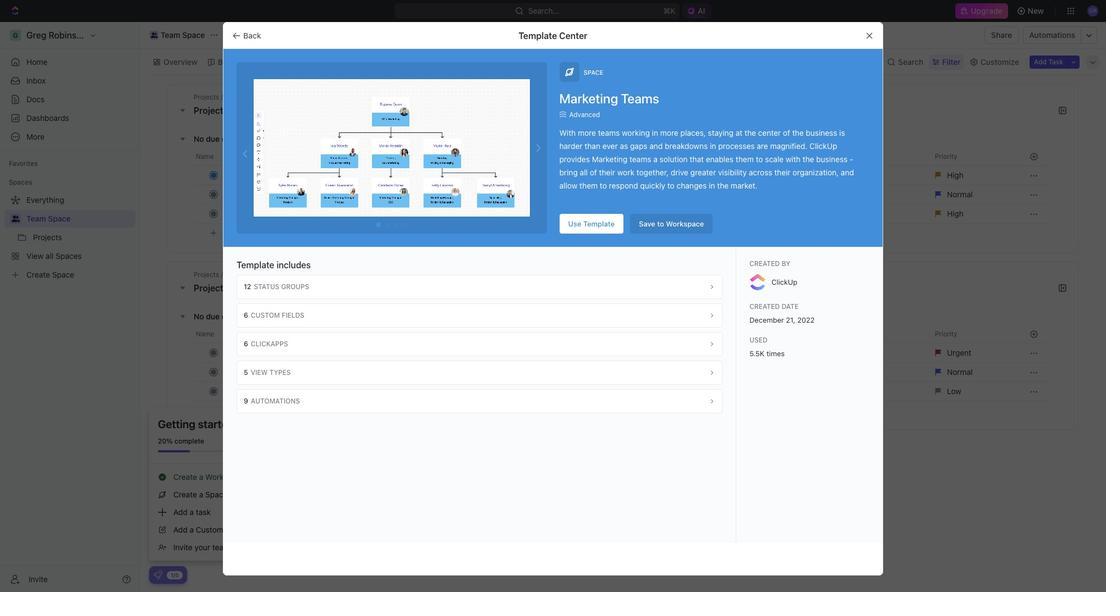 Task type: locate. For each thing, give the bounding box(es) containing it.
task 3 link for project 1
[[222, 384, 750, 400]]

their down scale
[[775, 168, 791, 177]]

5
[[244, 369, 248, 377]]

1 vertical spatial clickup
[[772, 278, 798, 287]]

0 vertical spatial no due date
[[194, 134, 238, 143]]

1 vertical spatial 6
[[244, 340, 248, 349]]

1 no from the top
[[194, 134, 204, 143]]

‎task 2 link
[[222, 365, 750, 381]]

1 horizontal spatial team
[[161, 30, 180, 40]]

team space tree
[[4, 192, 135, 284]]

greater
[[691, 168, 716, 177]]

created left by
[[750, 260, 780, 268]]

a for custom
[[190, 526, 194, 535]]

workspace up create a space
[[205, 473, 245, 482]]

task 3 up 9
[[225, 387, 248, 397]]

created by
[[750, 260, 791, 268]]

onboarding checklist button image
[[154, 571, 162, 580]]

1 vertical spatial team space
[[26, 214, 71, 224]]

calendar
[[293, 57, 326, 66]]

1 vertical spatial in
[[710, 141, 717, 151]]

in down greater
[[709, 181, 715, 190]]

0 vertical spatial date
[[222, 134, 238, 143]]

created up december
[[750, 303, 780, 311]]

2 no from the top
[[194, 312, 204, 321]]

business
[[806, 128, 838, 138], [817, 155, 848, 164]]

onboarding checklist button element
[[154, 571, 162, 580]]

no down project 2
[[194, 134, 204, 143]]

0 horizontal spatial team space link
[[26, 210, 133, 228]]

1 task 3 from the top
[[225, 209, 248, 219]]

1 vertical spatial teams
[[630, 155, 652, 164]]

‎task 2
[[225, 368, 248, 377]]

than
[[585, 141, 601, 151]]

1 horizontal spatial more
[[661, 128, 679, 138]]

task 3 for project 1
[[225, 387, 248, 397]]

1
[[243, 171, 247, 180], [226, 284, 230, 293], [243, 349, 247, 358]]

0 vertical spatial them
[[736, 155, 754, 164]]

2 date from the top
[[222, 312, 238, 321]]

custom left fields
[[251, 312, 280, 320]]

by
[[782, 260, 791, 268]]

as
[[620, 141, 628, 151]]

2 vertical spatial in
[[709, 181, 715, 190]]

create for create a workspace
[[173, 473, 197, 482]]

to
[[756, 155, 763, 164], [600, 181, 607, 190], [668, 181, 675, 190], [658, 219, 664, 228]]

task inside task 2 link
[[225, 190, 241, 200]]

1 date from the top
[[222, 134, 238, 143]]

of up "magnified."
[[783, 128, 791, 138]]

1 up the "task 2"
[[243, 171, 247, 180]]

space inside tree
[[48, 214, 71, 224]]

template center
[[519, 31, 588, 40]]

0 horizontal spatial them
[[580, 181, 598, 190]]

1 created from the top
[[750, 260, 780, 268]]

them down processes
[[736, 155, 754, 164]]

use
[[568, 219, 582, 228]]

more up breakdowns
[[661, 128, 679, 138]]

20% complete
[[158, 438, 204, 446]]

due down the project 1
[[206, 312, 220, 321]]

more
[[578, 128, 596, 138], [661, 128, 679, 138]]

organization,
[[793, 168, 839, 177]]

0 vertical spatial workspace
[[666, 219, 704, 228]]

0 vertical spatial clickup
[[810, 141, 838, 151]]

1 vertical spatial them
[[580, 181, 598, 190]]

1 project from the top
[[194, 106, 224, 116]]

no due date down the project 1
[[194, 312, 238, 321]]

solution
[[660, 155, 688, 164]]

task
[[196, 508, 211, 518]]

2 their from the left
[[775, 168, 791, 177]]

business left is
[[806, 128, 838, 138]]

a up create a space
[[199, 473, 203, 482]]

custom down task
[[196, 526, 223, 535]]

with
[[560, 128, 576, 138]]

task 3 link down the ‎task 2 link
[[222, 384, 750, 400]]

business left the - in the top of the page
[[817, 155, 848, 164]]

0 horizontal spatial of
[[590, 168, 597, 177]]

1 vertical spatial task 3
[[225, 387, 248, 397]]

and right gaps
[[650, 141, 663, 151]]

6 for 6 clickapps
[[244, 340, 248, 349]]

invite
[[173, 543, 193, 553], [29, 575, 48, 584]]

magnified.
[[771, 141, 808, 151]]

1 horizontal spatial them
[[736, 155, 754, 164]]

2 ‎task from the top
[[225, 368, 241, 377]]

started
[[198, 418, 235, 431]]

6 up ‎task 1
[[244, 340, 248, 349]]

5 view types
[[244, 369, 291, 377]]

table link
[[385, 54, 407, 70]]

ever
[[603, 141, 618, 151]]

2 vertical spatial template
[[237, 260, 274, 270]]

scale
[[765, 155, 784, 164]]

0 vertical spatial business
[[806, 128, 838, 138]]

1 for ‎task 1
[[243, 349, 247, 358]]

date down the project 1
[[222, 312, 238, 321]]

a down add a task
[[190, 526, 194, 535]]

project for project 2
[[194, 106, 224, 116]]

them down all
[[580, 181, 598, 190]]

template down search...
[[519, 31, 557, 40]]

0 vertical spatial task 3 link
[[222, 206, 750, 222]]

team up overview link
[[161, 30, 180, 40]]

2 project from the top
[[194, 284, 224, 293]]

2 inside the ‎task 2 link
[[243, 368, 248, 377]]

back button
[[228, 27, 268, 44]]

3 down the "task 2"
[[243, 209, 248, 219]]

6 down 12
[[244, 312, 248, 320]]

12
[[244, 283, 251, 291]]

0 vertical spatial template
[[519, 31, 557, 40]]

clickup inside with more teams working in more places, staying at the center of the business is harder than ever as gaps and breakdowns in processes are magnified. clickup provides marketing teams a solution that enables them to scale with the business - bring all of their work together, drive greater visibility across their organization, and allow them to respond quickly to changes in the market.
[[810, 141, 838, 151]]

no down the project 1
[[194, 312, 204, 321]]

to down drive
[[668, 181, 675, 190]]

0 horizontal spatial template
[[237, 260, 274, 270]]

2 for task 2
[[243, 190, 248, 200]]

project left 12
[[194, 284, 224, 293]]

0 horizontal spatial team
[[26, 214, 46, 224]]

1 task 3 link from the top
[[222, 206, 750, 222]]

fields
[[282, 312, 305, 320]]

task
[[1049, 58, 1064, 66], [295, 135, 310, 143], [225, 171, 241, 180], [225, 190, 241, 200], [225, 209, 241, 219], [241, 228, 257, 238], [295, 313, 310, 321], [225, 387, 241, 397], [241, 406, 257, 415]]

9
[[244, 398, 248, 406]]

visibility
[[719, 168, 747, 177]]

overview
[[164, 57, 198, 66]]

1 horizontal spatial invite
[[173, 543, 193, 553]]

0 vertical spatial no
[[194, 134, 204, 143]]

1 vertical spatial created
[[750, 303, 780, 311]]

in right working
[[652, 128, 659, 138]]

2 horizontal spatial template
[[584, 219, 615, 228]]

0 vertical spatial 6
[[244, 312, 248, 320]]

clickup
[[810, 141, 838, 151], [772, 278, 798, 287]]

0 horizontal spatial workspace
[[205, 473, 245, 482]]

drive
[[671, 168, 689, 177]]

task 3 link for project 2
[[222, 206, 750, 222]]

dashboards
[[26, 113, 69, 123]]

create a workspace
[[173, 473, 245, 482]]

clickup down by
[[772, 278, 798, 287]]

workspace for create a workspace
[[205, 473, 245, 482]]

workspace
[[666, 219, 704, 228], [205, 473, 245, 482]]

invite inside sidebar navigation
[[29, 575, 48, 584]]

team space link
[[147, 29, 208, 42], [26, 210, 133, 228]]

0 vertical spatial team
[[161, 30, 180, 40]]

view
[[251, 369, 268, 377]]

1 vertical spatial user group image
[[11, 216, 20, 222]]

marketing down ever
[[592, 155, 628, 164]]

2 task 3 from the top
[[225, 387, 248, 397]]

0 vertical spatial due
[[206, 134, 220, 143]]

template up 12
[[237, 260, 274, 270]]

1 vertical spatial 1
[[226, 284, 230, 293]]

2022
[[798, 316, 815, 325]]

1 vertical spatial workspace
[[205, 473, 245, 482]]

in up the enables
[[710, 141, 717, 151]]

task 1 link
[[222, 168, 750, 184]]

no due date for 1
[[194, 312, 238, 321]]

a for space
[[199, 491, 203, 500]]

0 horizontal spatial teams
[[598, 128, 620, 138]]

1 their from the left
[[599, 168, 616, 177]]

1 vertical spatial date
[[222, 312, 238, 321]]

1 for task 1
[[243, 171, 247, 180]]

1 vertical spatial create
[[173, 491, 197, 500]]

0 vertical spatial 1
[[243, 171, 247, 180]]

template right use
[[584, 219, 615, 228]]

2 inside task 2 link
[[243, 190, 248, 200]]

1 vertical spatial template
[[584, 219, 615, 228]]

enables
[[706, 155, 734, 164]]

marketing up advanced
[[560, 91, 618, 106]]

0 vertical spatial created
[[750, 260, 780, 268]]

a up task
[[199, 491, 203, 500]]

0 vertical spatial 2
[[226, 106, 231, 116]]

2 down task 1
[[243, 190, 248, 200]]

1 vertical spatial team space link
[[26, 210, 133, 228]]

3
[[246, 135, 251, 143], [243, 209, 248, 219], [246, 313, 251, 321], [243, 387, 248, 397]]

0 vertical spatial project
[[194, 106, 224, 116]]

1 vertical spatial invite
[[29, 575, 48, 584]]

a up together,
[[654, 155, 658, 164]]

1 ‎task from the top
[[225, 349, 241, 358]]

1 more from the left
[[578, 128, 596, 138]]

teams down gaps
[[630, 155, 652, 164]]

due for 2
[[206, 134, 220, 143]]

their left the work
[[599, 168, 616, 177]]

new button
[[1013, 2, 1051, 20]]

2 for project 2
[[226, 106, 231, 116]]

‎task 1
[[225, 349, 247, 358]]

date
[[222, 134, 238, 143], [222, 312, 238, 321]]

spaces
[[9, 178, 32, 187]]

getting started
[[158, 418, 235, 431]]

0 vertical spatial ‎task
[[225, 349, 241, 358]]

created for created date december 21, 2022
[[750, 303, 780, 311]]

1 vertical spatial no
[[194, 312, 204, 321]]

1 horizontal spatial workspace
[[666, 219, 704, 228]]

teams
[[621, 91, 660, 106]]

search button
[[884, 54, 927, 70]]

0 vertical spatial team space
[[161, 30, 205, 40]]

a left task
[[190, 508, 194, 518]]

3 down 12
[[246, 313, 251, 321]]

1 vertical spatial custom
[[196, 526, 223, 535]]

date for 1
[[222, 312, 238, 321]]

0 horizontal spatial invite
[[29, 575, 48, 584]]

0 vertical spatial and
[[650, 141, 663, 151]]

user group image inside team space tree
[[11, 216, 20, 222]]

0 vertical spatial invite
[[173, 543, 193, 553]]

workspace right the save
[[666, 219, 704, 228]]

task 2 link
[[222, 187, 750, 203]]

places,
[[681, 128, 706, 138]]

the up "magnified."
[[793, 128, 804, 138]]

6
[[244, 312, 248, 320], [244, 340, 248, 349]]

due down project 2
[[206, 134, 220, 143]]

bring
[[560, 168, 578, 177]]

to up across on the top right of the page
[[756, 155, 763, 164]]

0 vertical spatial custom
[[251, 312, 280, 320]]

1 up 5
[[243, 349, 247, 358]]

center
[[759, 128, 781, 138]]

1 horizontal spatial clickup
[[810, 141, 838, 151]]

created inside created date december 21, 2022
[[750, 303, 780, 311]]

1 horizontal spatial team space
[[161, 30, 205, 40]]

task inside task 1 link
[[225, 171, 241, 180]]

types
[[270, 369, 291, 377]]

1/5
[[171, 572, 179, 579]]

2 vertical spatial 2
[[243, 368, 248, 377]]

1 create from the top
[[173, 473, 197, 482]]

1 vertical spatial no due date
[[194, 312, 238, 321]]

‎task for ‎task 1
[[225, 349, 241, 358]]

template
[[519, 31, 557, 40], [584, 219, 615, 228], [237, 260, 274, 270]]

2 created from the top
[[750, 303, 780, 311]]

marketing teams
[[560, 91, 660, 106]]

new
[[1028, 6, 1044, 15]]

1 vertical spatial project
[[194, 284, 224, 293]]

2 more from the left
[[661, 128, 679, 138]]

0 vertical spatial of
[[783, 128, 791, 138]]

2 down board link
[[226, 106, 231, 116]]

the
[[745, 128, 756, 138], [793, 128, 804, 138], [803, 155, 815, 164], [718, 181, 729, 190]]

0 horizontal spatial user group image
[[11, 216, 20, 222]]

1 horizontal spatial their
[[775, 168, 791, 177]]

0 horizontal spatial and
[[650, 141, 663, 151]]

1 horizontal spatial template
[[519, 31, 557, 40]]

2
[[226, 106, 231, 116], [243, 190, 248, 200], [243, 368, 248, 377]]

1 inside task 1 link
[[243, 171, 247, 180]]

project down board link
[[194, 106, 224, 116]]

1 horizontal spatial team space link
[[147, 29, 208, 42]]

1 horizontal spatial user group image
[[151, 32, 158, 38]]

customize button
[[967, 54, 1023, 70]]

task 3 link down task 2 link
[[222, 206, 750, 222]]

of right all
[[590, 168, 597, 177]]

team down spaces
[[26, 214, 46, 224]]

0 vertical spatial marketing
[[560, 91, 618, 106]]

clickup up organization,
[[810, 141, 838, 151]]

0 horizontal spatial their
[[599, 168, 616, 177]]

2 task 3 link from the top
[[222, 384, 750, 400]]

1 vertical spatial 2
[[243, 190, 248, 200]]

2 6 from the top
[[244, 340, 248, 349]]

2 due from the top
[[206, 312, 220, 321]]

team space up 'overview' in the top of the page
[[161, 30, 205, 40]]

center
[[560, 31, 588, 40]]

1 due from the top
[[206, 134, 220, 143]]

2 vertical spatial 1
[[243, 349, 247, 358]]

0 vertical spatial task 3
[[225, 209, 248, 219]]

0 horizontal spatial clickup
[[772, 278, 798, 287]]

them
[[736, 155, 754, 164], [580, 181, 598, 190]]

0 vertical spatial user group image
[[151, 32, 158, 38]]

create up create a space
[[173, 473, 197, 482]]

1 vertical spatial business
[[817, 155, 848, 164]]

and down the - in the top of the page
[[841, 168, 854, 177]]

back
[[243, 31, 261, 40]]

team space down spaces
[[26, 214, 71, 224]]

1 no due date from the top
[[194, 134, 238, 143]]

1 vertical spatial task 3 link
[[222, 384, 750, 400]]

2 left view
[[243, 368, 248, 377]]

0 horizontal spatial team space
[[26, 214, 71, 224]]

task 3 down the "task 2"
[[225, 209, 248, 219]]

2 create from the top
[[173, 491, 197, 500]]

no due date
[[194, 134, 238, 143], [194, 312, 238, 321]]

harder
[[560, 141, 583, 151]]

add task button
[[1030, 55, 1068, 69], [268, 133, 314, 146], [220, 227, 262, 240], [268, 311, 314, 324], [220, 405, 262, 418]]

‎task up ‎task 2 at left bottom
[[225, 349, 241, 358]]

sidebar navigation
[[0, 22, 140, 593]]

more up than
[[578, 128, 596, 138]]

0 horizontal spatial more
[[578, 128, 596, 138]]

create up add a task
[[173, 491, 197, 500]]

project for project 1
[[194, 284, 224, 293]]

1 6 from the top
[[244, 312, 248, 320]]

1 vertical spatial due
[[206, 312, 220, 321]]

user group image
[[151, 32, 158, 38], [11, 216, 20, 222]]

1 vertical spatial ‎task
[[225, 368, 241, 377]]

1 vertical spatial of
[[590, 168, 597, 177]]

1 left 12
[[226, 284, 230, 293]]

2 no due date from the top
[[194, 312, 238, 321]]

the down visibility
[[718, 181, 729, 190]]

1 inside ‎task 1 link
[[243, 349, 247, 358]]

1 vertical spatial marketing
[[592, 155, 628, 164]]

board
[[218, 57, 240, 66]]

create
[[173, 473, 197, 482], [173, 491, 197, 500]]

teams up ever
[[598, 128, 620, 138]]

no due date down project 2
[[194, 134, 238, 143]]

1 vertical spatial team
[[26, 214, 46, 224]]

1 horizontal spatial and
[[841, 168, 854, 177]]

task 3 link
[[222, 206, 750, 222], [222, 384, 750, 400]]

0 vertical spatial create
[[173, 473, 197, 482]]

0 vertical spatial teams
[[598, 128, 620, 138]]

1 horizontal spatial custom
[[251, 312, 280, 320]]

‎task left 5
[[225, 368, 241, 377]]

to right the save
[[658, 219, 664, 228]]

save
[[639, 219, 656, 228]]

date down project 2
[[222, 134, 238, 143]]



Task type: vqa. For each thing, say whether or not it's contained in the screenshot.
Custom to the left
yes



Task type: describe. For each thing, give the bounding box(es) containing it.
automations button
[[1024, 27, 1081, 43]]

status
[[254, 283, 279, 291]]

advanced
[[570, 111, 600, 119]]

favorites button
[[4, 157, 42, 171]]

add a task
[[173, 508, 211, 518]]

automations
[[251, 398, 300, 406]]

search...
[[528, 6, 560, 15]]

breakdowns
[[665, 141, 708, 151]]

project 1
[[194, 284, 232, 293]]

‎task 1 link
[[222, 345, 750, 361]]

automations
[[1030, 30, 1076, 40]]

respond
[[609, 181, 638, 190]]

with more teams working in more places, staying at the center of the business is harder than ever as gaps and breakdowns in processes are magnified. clickup provides marketing teams a solution that enables them to scale with the business - bring all of their work together, drive greater visibility across their organization, and allow them to respond quickly to changes in the market.
[[560, 128, 854, 190]]

6 for 6 custom fields
[[244, 312, 248, 320]]

12 status groups
[[244, 283, 309, 291]]

⌘k
[[664, 6, 676, 15]]

0 vertical spatial in
[[652, 128, 659, 138]]

the up organization,
[[803, 155, 815, 164]]

use template
[[568, 219, 615, 228]]

team space inside tree
[[26, 214, 71, 224]]

21,
[[786, 316, 796, 325]]

1 horizontal spatial of
[[783, 128, 791, 138]]

a inside with more teams working in more places, staying at the center of the business is harder than ever as gaps and breakdowns in processes are magnified. clickup provides marketing teams a solution that enables them to scale with the business - bring all of their work together, drive greater visibility across their organization, and allow them to respond quickly to changes in the market.
[[654, 155, 658, 164]]

template includes
[[237, 260, 311, 270]]

save to workspace
[[639, 219, 704, 228]]

no for project 1
[[194, 312, 204, 321]]

project 2
[[194, 106, 233, 116]]

inbox link
[[4, 72, 135, 90]]

allow
[[560, 181, 578, 190]]

marketing inside with more teams working in more places, staying at the center of the business is harder than ever as gaps and breakdowns in processes are magnified. clickup provides marketing teams a solution that enables them to scale with the business - bring all of their work together, drive greater visibility across their organization, and allow them to respond quickly to changes in the market.
[[592, 155, 628, 164]]

groups
[[281, 283, 309, 291]]

-
[[850, 155, 854, 164]]

all
[[580, 168, 588, 177]]

a for workspace
[[199, 473, 203, 482]]

are
[[757, 141, 768, 151]]

list
[[260, 57, 273, 66]]

field
[[226, 526, 243, 535]]

search
[[899, 57, 924, 66]]

task 2
[[225, 190, 248, 200]]

no due date for 2
[[194, 134, 238, 143]]

2 for ‎task 2
[[243, 368, 248, 377]]

that
[[690, 155, 704, 164]]

docs link
[[4, 91, 135, 108]]

table
[[387, 57, 407, 66]]

share
[[992, 30, 1013, 40]]

gaps
[[630, 141, 648, 151]]

your
[[195, 543, 210, 553]]

6 custom fields
[[244, 312, 305, 320]]

share button
[[985, 26, 1019, 44]]

team
[[212, 543, 230, 553]]

together,
[[637, 168, 669, 177]]

3 up task 1
[[246, 135, 251, 143]]

template for template includes
[[237, 260, 274, 270]]

date
[[782, 303, 799, 311]]

‎task for ‎task 2
[[225, 368, 241, 377]]

is
[[840, 128, 846, 138]]

with
[[786, 155, 801, 164]]

at
[[736, 128, 743, 138]]

create for create a space
[[173, 491, 197, 500]]

template for template center
[[519, 31, 557, 40]]

0 horizontal spatial custom
[[196, 526, 223, 535]]

invite for invite your team
[[173, 543, 193, 553]]

list link
[[258, 54, 273, 70]]

1 for project 1
[[226, 284, 230, 293]]

across
[[749, 168, 773, 177]]

no for project 2
[[194, 134, 204, 143]]

task 3 for project 2
[[225, 209, 248, 219]]

1 horizontal spatial teams
[[630, 155, 652, 164]]

upgrade
[[971, 6, 1003, 15]]

includes
[[277, 260, 311, 270]]

to left respond
[[600, 181, 607, 190]]

home link
[[4, 53, 135, 71]]

date for 2
[[222, 134, 238, 143]]

invite your team
[[173, 543, 230, 553]]

upgrade link
[[956, 3, 1008, 19]]

work
[[618, 168, 635, 177]]

complete
[[175, 438, 204, 446]]

team space link inside tree
[[26, 210, 133, 228]]

board link
[[216, 54, 240, 70]]

inbox
[[26, 76, 46, 85]]

staying
[[708, 128, 734, 138]]

6 clickapps
[[244, 340, 288, 349]]

1 vertical spatial and
[[841, 168, 854, 177]]

add a custom field
[[173, 526, 243, 535]]

quickly
[[641, 181, 666, 190]]

20%
[[158, 438, 173, 446]]

created for created by
[[750, 260, 780, 268]]

used 5.5k times
[[750, 336, 785, 358]]

invite for invite
[[29, 575, 48, 584]]

clickapps
[[251, 340, 288, 349]]

market.
[[731, 181, 758, 190]]

getting
[[158, 418, 196, 431]]

a for task
[[190, 508, 194, 518]]

team inside team space tree
[[26, 214, 46, 224]]

times
[[767, 350, 785, 358]]

the right at
[[745, 128, 756, 138]]

dashboards link
[[4, 110, 135, 127]]

due for 1
[[206, 312, 220, 321]]

user group image inside team space link
[[151, 32, 158, 38]]

gantt link
[[344, 54, 367, 70]]

0 vertical spatial team space link
[[147, 29, 208, 42]]

working
[[622, 128, 650, 138]]

workspace for save to workspace
[[666, 219, 704, 228]]

overview link
[[161, 54, 198, 70]]

created date december 21, 2022
[[750, 303, 815, 325]]

customize
[[981, 57, 1020, 66]]

5.5k
[[750, 350, 765, 358]]

gantt
[[347, 57, 367, 66]]

3 up 9
[[243, 387, 248, 397]]



